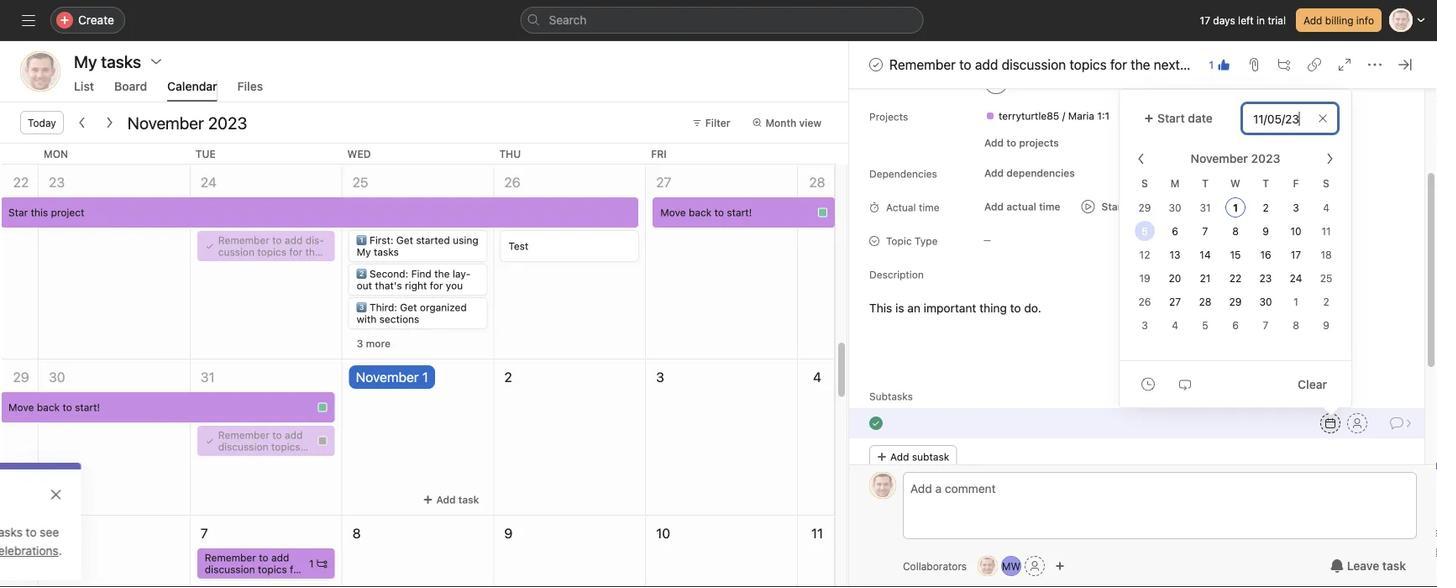 Task type: locate. For each thing, give the bounding box(es) containing it.
23
[[49, 174, 65, 190], [1260, 273, 1272, 284]]

move back to start! for 27
[[660, 207, 752, 218]]

tt left mw
[[982, 560, 994, 572]]

time inside dropdown button
[[1039, 201, 1061, 213]]

1️⃣ first: get started using my tasks
[[357, 234, 479, 258]]

1 vertical spatial 9
[[1323, 320, 1330, 331]]

31
[[1200, 202, 1211, 214], [201, 369, 215, 385]]

topics inside 'dialog'
[[1070, 57, 1107, 73]]

0 horizontal spatial 22
[[13, 174, 29, 190]]

1 horizontal spatial 30
[[1169, 202, 1182, 214]]

2 t from the left
[[1263, 177, 1269, 189]]

get
[[396, 234, 413, 246], [400, 302, 417, 313]]

16
[[1260, 249, 1271, 261]]

move back to start!
[[660, 207, 752, 218], [8, 402, 100, 413]]

9
[[1263, 226, 1269, 237], [1323, 320, 1330, 331], [504, 525, 513, 541]]

0 vertical spatial 31
[[1200, 202, 1211, 214]]

my
[[357, 246, 371, 258]]

discussion
[[1002, 57, 1066, 73], [218, 234, 324, 258], [218, 441, 268, 453], [205, 564, 255, 575]]

0 vertical spatial 27
[[656, 174, 671, 190]]

1 horizontal spatial date
[[1188, 111, 1213, 125]]

0 horizontal spatial 27
[[656, 174, 671, 190]]

add billing info
[[1304, 14, 1374, 26]]

0 horizontal spatial move back to start!
[[8, 402, 100, 413]]

add inside button
[[1304, 14, 1323, 26]]

add or remove collaborators image
[[1055, 561, 1065, 571]]

0 horizontal spatial time
[[919, 202, 940, 214]]

27
[[656, 174, 671, 190], [1169, 296, 1181, 308]]

0 horizontal spatial 29
[[13, 369, 29, 385]]

add subtask
[[890, 452, 949, 463]]

do.
[[1024, 302, 1041, 315]]

0 vertical spatial 26
[[504, 174, 520, 190]]

remember to add discussion topics for the next meeting dialog
[[849, 0, 1437, 587]]

tt left list on the top left
[[32, 63, 49, 79]]

22 up star on the left top of the page
[[13, 174, 29, 190]]

0 vertical spatial tt button
[[20, 51, 60, 92]]

move
[[660, 207, 686, 218], [8, 402, 34, 413]]

trial
[[1268, 14, 1286, 26]]

terryturtle85 / maria 1:1 link
[[979, 108, 1116, 125]]

26 down 19
[[1139, 296, 1151, 308]]

next month image down clear due date icon
[[1323, 152, 1336, 165]]

today
[[28, 117, 56, 129]]

0 vertical spatial 11
[[1322, 226, 1331, 237]]

0 horizontal spatial next month image
[[102, 116, 116, 129]]

started
[[416, 234, 450, 246]]

0 horizontal spatial 24
[[201, 174, 217, 190]]

get down right
[[400, 302, 417, 313]]

1 horizontal spatial t
[[1263, 177, 1269, 189]]

date for start date
[[1188, 111, 1213, 125]]

add inside button
[[890, 452, 909, 463]]

Completed checkbox
[[866, 414, 886, 434]]

topic type
[[886, 236, 938, 247]]

november 1
[[356, 369, 428, 385]]

1 horizontal spatial task
[[1383, 559, 1406, 573]]

start timer button
[[1075, 195, 1161, 219]]

0 vertical spatial 29
[[1139, 202, 1151, 214]]

0 vertical spatial 2023
[[208, 113, 247, 132]]

next month image
[[102, 116, 116, 129], [1323, 152, 1336, 165]]

clear button
[[1287, 369, 1338, 399]]

start inside "button"
[[1158, 111, 1185, 125]]

date inside remember to add discussion topics for the next meeting 'dialog'
[[891, 78, 912, 89]]

23 down the mon
[[49, 174, 65, 190]]

0 vertical spatial 17
[[1200, 14, 1210, 26]]

2 vertical spatial 29
[[13, 369, 29, 385]]

Due date text field
[[1242, 103, 1338, 134]]

1
[[1209, 59, 1214, 71], [1233, 202, 1238, 214], [1294, 296, 1298, 308], [422, 369, 428, 385], [309, 558, 314, 570]]

1 horizontal spatial tt
[[876, 480, 889, 491]]

s right f
[[1323, 177, 1330, 189]]

in
[[1257, 14, 1265, 26]]

5
[[1142, 226, 1148, 237], [1202, 320, 1209, 331], [17, 525, 25, 541]]

13
[[1170, 249, 1181, 261]]

repeats image
[[1067, 76, 1080, 89]]

1 vertical spatial 5
[[1202, 320, 1209, 331]]

0 vertical spatial move back to start!
[[660, 207, 752, 218]]

25
[[352, 174, 368, 190], [1320, 273, 1333, 284]]

1 vertical spatial 28
[[1199, 296, 1212, 308]]

0 vertical spatial 24
[[201, 174, 217, 190]]

25 down wed
[[352, 174, 368, 190]]

27 down 20
[[1169, 296, 1181, 308]]

task inside "button"
[[1383, 559, 1406, 573]]

start up the m
[[1158, 111, 1185, 125]]

1 vertical spatial move back to start!
[[8, 402, 100, 413]]

attachments: add a file to this task, remember to add discussion topics for the next meeting image
[[1247, 58, 1261, 71]]

board
[[114, 79, 147, 93]]

Completed checkbox
[[866, 55, 886, 75]]

move for 30
[[8, 402, 34, 413]]

1️⃣
[[357, 234, 367, 246]]

0 vertical spatial date
[[891, 78, 912, 89]]

get inside 1️⃣ first: get started using my tasks
[[396, 234, 413, 246]]

0 vertical spatial november 2023
[[128, 113, 247, 132]]

topics
[[1070, 57, 1107, 73], [257, 246, 286, 258], [271, 441, 300, 453], [258, 564, 287, 575]]

my tasks
[[74, 51, 141, 71]]

1 horizontal spatial 9
[[1263, 226, 1269, 237]]

2023 down due date text box
[[1251, 152, 1280, 165]]

start for start timer
[[1102, 201, 1126, 213]]

start! for 27
[[727, 207, 752, 218]]

star
[[8, 207, 28, 218]]

tt button left mw
[[978, 556, 998, 576]]

for inside 'dialog'
[[1110, 57, 1127, 73]]

add for add task
[[436, 494, 456, 506]]

show options image
[[150, 55, 163, 68]]

task inside button
[[458, 494, 479, 506]]

start date
[[1158, 111, 1213, 125]]

10
[[1291, 226, 1302, 237], [656, 525, 670, 541]]

23 down 16
[[1260, 273, 1272, 284]]

26 down thu
[[504, 174, 520, 190]]

thing
[[980, 302, 1007, 315]]

start left timer
[[1102, 201, 1126, 213]]

date right due
[[891, 78, 912, 89]]

0 horizontal spatial start!
[[75, 402, 100, 413]]

1 vertical spatial tt
[[876, 480, 889, 491]]

f
[[1293, 177, 1299, 189]]

1 horizontal spatial 17
[[1291, 249, 1301, 261]]

28 down view
[[809, 174, 825, 190]]

mon
[[44, 148, 68, 160]]

1 vertical spatial 24
[[1290, 273, 1302, 284]]

0 vertical spatial 6
[[1172, 226, 1178, 237]]

17 right 16
[[1291, 249, 1301, 261]]

tuesday
[[1015, 76, 1060, 89]]

time
[[1039, 201, 1061, 213], [919, 202, 940, 214]]

next month image right previous month icon
[[102, 116, 116, 129]]

add billing info button
[[1296, 8, 1382, 32]]

1 horizontal spatial 8
[[1232, 226, 1239, 237]]

0 vertical spatial back
[[689, 207, 712, 218]]

12
[[1140, 249, 1150, 261]]

0 horizontal spatial start
[[1102, 201, 1126, 213]]

add for add actual time
[[984, 201, 1004, 213]]

3️⃣ third: get organized with sections
[[357, 302, 467, 325]]

the inside 'dialog'
[[1131, 57, 1150, 73]]

actual
[[1007, 201, 1036, 213]]

1 vertical spatial task
[[1383, 559, 1406, 573]]

7
[[1203, 226, 1208, 237], [1263, 320, 1269, 331], [201, 525, 208, 541]]

topic
[[886, 236, 912, 247]]

for
[[1110, 57, 1127, 73], [289, 246, 303, 258], [430, 280, 443, 291], [218, 453, 231, 465], [290, 564, 303, 575]]

22 down the 15
[[1230, 273, 1242, 284]]

1 vertical spatial november 2023
[[1191, 152, 1280, 165]]

meeting inside 'dialog'
[[1184, 57, 1233, 73]]

you
[[446, 280, 463, 291]]

previous month image
[[1135, 152, 1148, 165]]

t right the m
[[1202, 177, 1209, 189]]

25 down '18'
[[1320, 273, 1333, 284]]

files link
[[237, 79, 263, 102]]

0 vertical spatial start
[[1158, 111, 1185, 125]]

1 vertical spatial 31
[[201, 369, 215, 385]]

1 horizontal spatial 7
[[1203, 226, 1208, 237]]

15
[[1230, 249, 1241, 261]]

2 horizontal spatial 9
[[1323, 320, 1330, 331]]

1 horizontal spatial s
[[1323, 177, 1330, 189]]

1 horizontal spatial back
[[689, 207, 712, 218]]

1 s from the left
[[1142, 177, 1148, 189]]

november down calendar 'link'
[[128, 113, 204, 132]]

17
[[1200, 14, 1210, 26], [1291, 249, 1301, 261]]

2 s from the left
[[1323, 177, 1330, 189]]

add time image
[[1142, 378, 1155, 391]]

1 vertical spatial tt button
[[869, 472, 896, 499]]

tt button for the 'mw' button
[[869, 472, 896, 499]]

t
[[1202, 177, 1209, 189], [1263, 177, 1269, 189]]

add
[[1304, 14, 1323, 26], [984, 137, 1004, 149], [984, 168, 1004, 179], [984, 201, 1004, 213], [890, 452, 909, 463], [436, 494, 456, 506]]

november up w at the top
[[1191, 152, 1248, 165]]

date down 1 button
[[1188, 111, 1213, 125]]

1 horizontal spatial tt button
[[869, 472, 896, 499]]

date inside "button"
[[1188, 111, 1213, 125]]

3 more
[[357, 338, 391, 349]]

fri
[[651, 148, 667, 160]]

move back to start! for 30
[[8, 402, 100, 413]]

24
[[201, 174, 217, 190], [1290, 273, 1302, 284]]

3 more button
[[349, 332, 398, 355]]

28 down the 21
[[1199, 296, 1212, 308]]

tt for tt button to the bottom
[[982, 560, 994, 572]]

start inside button
[[1102, 201, 1126, 213]]

tt button
[[20, 51, 60, 92], [869, 472, 896, 499], [978, 556, 998, 576]]

2 vertical spatial 30
[[49, 369, 65, 385]]

2 horizontal spatial 7
[[1263, 320, 1269, 331]]

close details image
[[1399, 58, 1412, 71]]

1 horizontal spatial 6
[[1172, 226, 1178, 237]]

time right actual
[[919, 202, 940, 214]]

14
[[1200, 249, 1211, 261]]

november 2023 down calendar 'link'
[[128, 113, 247, 132]]

2 horizontal spatial tt
[[982, 560, 994, 572]]

tt button left list on the top left
[[20, 51, 60, 92]]

add inside dropdown button
[[984, 201, 1004, 213]]

1 t from the left
[[1202, 177, 1209, 189]]

time right 'actual'
[[1039, 201, 1061, 213]]

tt down add subtask button
[[876, 480, 889, 491]]

1 button
[[1204, 53, 1236, 76]]

get inside 3️⃣ third: get organized with sections
[[400, 302, 417, 313]]

m
[[1171, 177, 1180, 189]]

next inside remember to add discussion topics for the next meeting 'dialog'
[[1154, 57, 1180, 73]]

0 vertical spatial next month image
[[102, 116, 116, 129]]

second:
[[370, 268, 408, 280]]

1 horizontal spatial start
[[1158, 111, 1185, 125]]

1 horizontal spatial next month image
[[1323, 152, 1336, 165]]

to inside button
[[1007, 137, 1016, 149]]

0 horizontal spatial 17
[[1200, 14, 1210, 26]]

layout
[[357, 268, 471, 291]]

s up timer
[[1142, 177, 1148, 189]]

full screen image
[[1338, 58, 1352, 71]]

2023 up "tue"
[[208, 113, 247, 132]]

0 vertical spatial 28
[[809, 174, 825, 190]]

for inside 2️⃣ second: find the layout that's right for you
[[430, 280, 443, 291]]

1 horizontal spatial move back to start!
[[660, 207, 752, 218]]

first:
[[370, 234, 393, 246]]

tt
[[32, 63, 49, 79], [876, 480, 889, 491], [982, 560, 994, 572]]

1 horizontal spatial move
[[660, 207, 686, 218]]

0 vertical spatial get
[[396, 234, 413, 246]]

0 horizontal spatial back
[[37, 402, 60, 413]]

0 horizontal spatial 31
[[201, 369, 215, 385]]

1 vertical spatial get
[[400, 302, 417, 313]]

completed image
[[866, 55, 886, 75]]

1 horizontal spatial 26
[[1139, 296, 1151, 308]]

november 2023 up w at the top
[[1191, 152, 1280, 165]]

1 horizontal spatial 10
[[1291, 226, 1302, 237]]

1 vertical spatial move
[[8, 402, 34, 413]]

1 vertical spatial 2023
[[1251, 152, 1280, 165]]

important
[[924, 302, 976, 315]]

t right w at the top
[[1263, 177, 1269, 189]]

date for due date
[[891, 78, 912, 89]]

1 horizontal spatial 27
[[1169, 296, 1181, 308]]

2 horizontal spatial 8
[[1293, 320, 1299, 331]]

november down more
[[356, 369, 419, 385]]

2 vertical spatial november
[[356, 369, 419, 385]]

tt button down add subtask button
[[869, 472, 896, 499]]

2 horizontal spatial november
[[1191, 152, 1248, 165]]

2 horizontal spatial 29
[[1229, 296, 1242, 308]]

create
[[78, 13, 114, 27]]

0 horizontal spatial 8
[[352, 525, 361, 541]]

2️⃣ second: find the layout that's right for you
[[357, 268, 471, 291]]

0 horizontal spatial s
[[1142, 177, 1148, 189]]

to
[[959, 57, 972, 73], [1007, 137, 1016, 149], [715, 207, 724, 218], [272, 234, 282, 246], [1010, 302, 1021, 315], [63, 402, 72, 413], [272, 429, 282, 441], [259, 552, 268, 564]]

21
[[1200, 273, 1211, 284]]

0 vertical spatial 23
[[49, 174, 65, 190]]

2 vertical spatial 9
[[504, 525, 513, 541]]

get right the first:
[[396, 234, 413, 246]]

1 horizontal spatial 23
[[1260, 273, 1272, 284]]

0 horizontal spatial 30
[[49, 369, 65, 385]]

0 vertical spatial november
[[128, 113, 204, 132]]

right
[[405, 280, 427, 291]]

27 down fri
[[656, 174, 671, 190]]

0 horizontal spatial 5
[[17, 525, 25, 541]]

1 vertical spatial 22
[[1230, 273, 1242, 284]]

1 vertical spatial 25
[[1320, 273, 1333, 284]]

4
[[1323, 202, 1330, 214], [1172, 320, 1178, 331], [813, 369, 822, 385]]

1 inside button
[[1209, 59, 1214, 71]]

1 vertical spatial 4
[[1172, 320, 1178, 331]]

0 vertical spatial move
[[660, 207, 686, 218]]

back
[[689, 207, 712, 218], [37, 402, 60, 413]]

17 left days
[[1200, 14, 1210, 26]]

add subtask image
[[1278, 58, 1291, 71]]

2 horizontal spatial 6
[[1232, 320, 1239, 331]]



Task type: describe. For each thing, give the bounding box(es) containing it.
the inside 2️⃣ second: find the layout that's right for you
[[434, 268, 450, 280]]

an
[[908, 302, 921, 315]]

— button
[[977, 229, 1078, 252]]

2 horizontal spatial 4
[[1323, 202, 1330, 214]]

is
[[896, 302, 904, 315]]

add dependencies button
[[977, 162, 1082, 185]]

tt for tt button associated with month view popup button
[[32, 63, 49, 79]]

organized
[[420, 302, 467, 313]]

dependencies
[[1007, 168, 1075, 179]]

mw button
[[1001, 556, 1022, 576]]

tuesday button
[[977, 68, 1088, 98]]

terryturtle85 / maria 1:1
[[999, 110, 1110, 122]]

1 horizontal spatial 29
[[1139, 202, 1151, 214]]

wed
[[347, 148, 371, 160]]

w
[[1231, 177, 1241, 189]]

board link
[[114, 79, 147, 102]]

add task
[[436, 494, 479, 506]]

0 vertical spatial 9
[[1263, 226, 1269, 237]]

1 vertical spatial 23
[[1260, 273, 1272, 284]]

add for add to projects
[[984, 137, 1004, 149]]

0 horizontal spatial 2
[[504, 369, 512, 385]]

remember to add discussion topics for the next meeting inside 'dialog'
[[890, 57, 1233, 73]]

expand sidebar image
[[22, 13, 35, 27]]

tasks
[[374, 246, 399, 258]]

more actions for this task image
[[1368, 58, 1382, 71]]

list link
[[74, 79, 94, 102]]

1 vertical spatial 30
[[1260, 296, 1272, 308]]

1 vertical spatial 10
[[656, 525, 670, 541]]

get for started
[[396, 234, 413, 246]]

view
[[799, 117, 822, 129]]

remember inside 'dialog'
[[890, 57, 956, 73]]

projects
[[1019, 137, 1059, 149]]

get for organized
[[400, 302, 417, 313]]

with
[[357, 313, 377, 325]]

days
[[1213, 14, 1235, 26]]

subtasks
[[869, 391, 913, 403]]

17 for 17
[[1291, 249, 1301, 261]]

clear due date image
[[1318, 113, 1328, 123]]

17 for 17 days left in trial
[[1200, 14, 1210, 26]]

0 horizontal spatial 4
[[813, 369, 822, 385]]

description
[[869, 269, 924, 281]]

2023 inside dropdown button
[[1251, 152, 1280, 165]]

add for add subtask
[[890, 452, 909, 463]]

2 vertical spatial 5
[[17, 525, 25, 541]]

1 vertical spatial next month image
[[1323, 152, 1336, 165]]

due date
[[869, 78, 912, 89]]

2 horizontal spatial 2
[[1323, 296, 1329, 308]]

find
[[411, 268, 432, 280]]

0 vertical spatial 8
[[1232, 226, 1239, 237]]

star this project
[[8, 207, 84, 218]]

add for add dependencies
[[984, 168, 1004, 179]]

billing
[[1325, 14, 1354, 26]]

3 inside button
[[357, 338, 363, 349]]

type
[[915, 236, 938, 247]]

0 horizontal spatial 28
[[809, 174, 825, 190]]

1 horizontal spatial 2
[[1263, 202, 1269, 214]]

november inside dropdown button
[[1191, 152, 1248, 165]]

filter
[[705, 117, 730, 129]]

november 2023 button
[[1180, 144, 1308, 174]]

month view button
[[745, 111, 829, 134]]

/
[[1062, 110, 1065, 122]]

.
[[26, 544, 30, 558]]

copy task link image
[[1308, 58, 1321, 71]]

20
[[1169, 273, 1181, 284]]

leave task button
[[1319, 551, 1417, 581]]

18
[[1321, 249, 1332, 261]]

start date button
[[1133, 103, 1229, 134]]

test
[[509, 240, 529, 252]]

move for 27
[[660, 207, 686, 218]]

files
[[237, 79, 263, 93]]

task for collaborators
[[1383, 559, 1406, 573]]

1 horizontal spatial 11
[[1322, 226, 1331, 237]]

discussion inside 'dialog'
[[1002, 57, 1066, 73]]

tt for the 'mw' button's tt button
[[876, 480, 889, 491]]

start for start date
[[1158, 111, 1185, 125]]

tue
[[196, 148, 216, 160]]

0 horizontal spatial november
[[128, 113, 204, 132]]

timer
[[1129, 201, 1154, 213]]

0 horizontal spatial 11
[[811, 525, 823, 541]]

using
[[453, 234, 479, 246]]

month view
[[766, 117, 822, 129]]

leave
[[1347, 559, 1379, 573]]

today button
[[20, 111, 64, 134]]

17 days left in trial
[[1200, 14, 1286, 26]]

terryturtle85
[[999, 110, 1060, 122]]

projects
[[869, 111, 908, 123]]

0 vertical spatial 22
[[13, 174, 29, 190]]

2 vertical spatial tt button
[[978, 556, 998, 576]]

filter button
[[684, 111, 738, 134]]

calendar
[[167, 79, 217, 93]]

2 vertical spatial 7
[[201, 525, 208, 541]]

search list box
[[520, 7, 924, 34]]

0 horizontal spatial 26
[[504, 174, 520, 190]]

add actual time button
[[977, 195, 1068, 219]]

1 vertical spatial 29
[[1229, 296, 1242, 308]]

add inside 'dialog'
[[975, 57, 998, 73]]

1 horizontal spatial 31
[[1200, 202, 1211, 214]]

2️⃣
[[357, 268, 367, 280]]

0 vertical spatial 7
[[1203, 226, 1208, 237]]

1 horizontal spatial 28
[[1199, 296, 1212, 308]]

set to repeat image
[[1179, 378, 1192, 391]]

2 vertical spatial 8
[[352, 525, 361, 541]]

add subtask button
[[869, 446, 957, 469]]

1 vertical spatial 27
[[1169, 296, 1181, 308]]

add task button
[[415, 488, 487, 512]]

search button
[[520, 7, 924, 34]]

leftcount image
[[317, 559, 327, 569]]

0 vertical spatial 10
[[1291, 226, 1302, 237]]

start! for 30
[[75, 402, 100, 413]]

back for 30
[[37, 402, 60, 413]]

1 horizontal spatial 4
[[1172, 320, 1178, 331]]

1 vertical spatial 7
[[1263, 320, 1269, 331]]

1 vertical spatial 26
[[1139, 296, 1151, 308]]

tt button for month view popup button
[[20, 51, 60, 92]]

clear
[[1298, 377, 1327, 391]]

19
[[1139, 273, 1150, 284]]

2 vertical spatial 6
[[49, 525, 57, 541]]

start timer
[[1102, 201, 1154, 213]]

more
[[366, 338, 391, 349]]

thu
[[499, 148, 521, 160]]

1 horizontal spatial november
[[356, 369, 419, 385]]

month
[[766, 117, 797, 129]]

0 horizontal spatial 25
[[352, 174, 368, 190]]

subtask
[[912, 452, 949, 463]]

november 2023 inside dropdown button
[[1191, 152, 1280, 165]]

0 vertical spatial 5
[[1142, 226, 1148, 237]]

task for november 1
[[458, 494, 479, 506]]

left
[[1238, 14, 1254, 26]]

mw
[[1002, 560, 1021, 572]]

calendar link
[[167, 79, 217, 102]]

completed image
[[866, 414, 886, 434]]

0 horizontal spatial 23
[[49, 174, 65, 190]]

—
[[984, 236, 991, 245]]

add for add billing info
[[1304, 14, 1323, 26]]

this
[[31, 207, 48, 218]]

1 horizontal spatial 25
[[1320, 273, 1333, 284]]

back for 27
[[689, 207, 712, 218]]

leave task
[[1347, 559, 1406, 573]]

add dependencies
[[984, 168, 1075, 179]]

previous month image
[[75, 116, 89, 129]]

1 horizontal spatial 22
[[1230, 273, 1242, 284]]

2 horizontal spatial 5
[[1202, 320, 1209, 331]]



Task type: vqa. For each thing, say whether or not it's contained in the screenshot.


